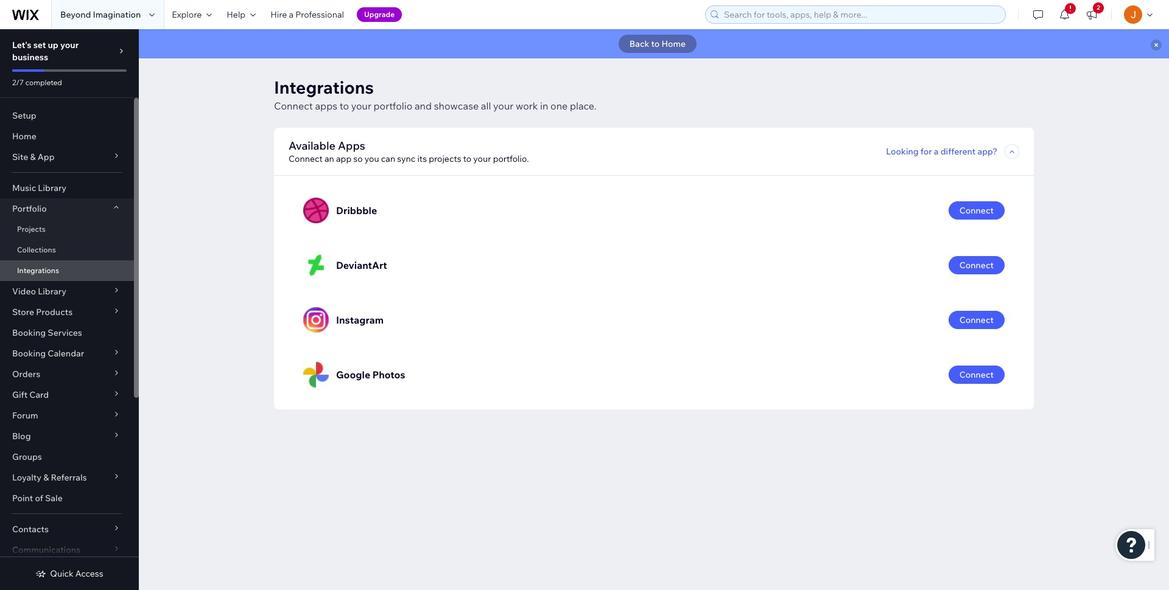 Task type: describe. For each thing, give the bounding box(es) containing it.
connect button for instagram
[[949, 311, 1005, 330]]

integrations link
[[0, 261, 134, 281]]

point
[[12, 493, 33, 504]]

a inside hire a professional link
[[289, 9, 294, 20]]

library for video library
[[38, 286, 66, 297]]

hire
[[271, 9, 287, 20]]

booking calendar button
[[0, 344, 134, 364]]

all
[[481, 100, 491, 112]]

connect button for deviantart
[[949, 256, 1005, 275]]

loyalty
[[12, 473, 41, 484]]

quick access button
[[36, 569, 103, 580]]

contacts button
[[0, 520, 134, 540]]

store
[[12, 307, 34, 318]]

orders
[[12, 369, 40, 380]]

quick access
[[50, 569, 103, 580]]

can
[[381, 153, 395, 164]]

your inside let's set up your business
[[60, 40, 79, 51]]

store products button
[[0, 302, 134, 323]]

site & app
[[12, 152, 55, 163]]

quick
[[50, 569, 74, 580]]

an
[[325, 153, 334, 164]]

looking for a different app?
[[886, 146, 998, 157]]

library for music library
[[38, 183, 66, 194]]

let's
[[12, 40, 31, 51]]

home link
[[0, 126, 134, 147]]

projects link
[[0, 219, 134, 240]]

beyond imagination
[[60, 9, 141, 20]]

loyalty & referrals button
[[0, 468, 134, 489]]

available
[[289, 139, 336, 153]]

sale
[[45, 493, 63, 504]]

back to home button
[[619, 35, 697, 53]]

loyalty & referrals
[[12, 473, 87, 484]]

gift
[[12, 390, 28, 401]]

help button
[[219, 0, 263, 29]]

beyond
[[60, 9, 91, 20]]

integrations for integrations connect apps to your portfolio and showcase all your work in one place.
[[274, 77, 374, 98]]

gift card
[[12, 390, 49, 401]]

contacts
[[12, 524, 49, 535]]

forum
[[12, 411, 38, 422]]

your right the all
[[493, 100, 514, 112]]

Search for tools, apps, help & more... field
[[721, 6, 1002, 23]]

up
[[48, 40, 58, 51]]

to inside button
[[651, 38, 660, 49]]

to inside available apps connect an app so you can sync its projects to your portfolio.
[[463, 153, 472, 164]]

sync
[[397, 153, 416, 164]]

app?
[[978, 146, 998, 157]]

& for loyalty
[[43, 473, 49, 484]]

for
[[921, 146, 932, 157]]

apps
[[338, 139, 365, 153]]

completed
[[25, 78, 62, 87]]

to inside integrations connect apps to your portfolio and showcase all your work in one place.
[[340, 100, 349, 112]]

& for site
[[30, 152, 36, 163]]

deviantart
[[336, 259, 387, 272]]

collections
[[17, 245, 56, 255]]

upgrade
[[364, 10, 395, 19]]

google photos
[[336, 369, 405, 381]]

portfolio
[[374, 100, 413, 112]]

upgrade button
[[357, 7, 402, 22]]

and
[[415, 100, 432, 112]]

apps
[[315, 100, 338, 112]]

hire a professional link
[[263, 0, 351, 29]]

one
[[551, 100, 568, 112]]

groups
[[12, 452, 42, 463]]

portfolio
[[12, 203, 47, 214]]

video
[[12, 286, 36, 297]]

so
[[353, 153, 363, 164]]

imagination
[[93, 9, 141, 20]]

2
[[1097, 4, 1101, 12]]

back to home
[[630, 38, 686, 49]]

point of sale link
[[0, 489, 134, 509]]

integrations connect apps to your portfolio and showcase all your work in one place.
[[274, 77, 597, 112]]

music library
[[12, 183, 66, 194]]

sidebar element
[[0, 29, 139, 591]]



Task type: vqa. For each thing, say whether or not it's contained in the screenshot.
top leads.
no



Task type: locate. For each thing, give the bounding box(es) containing it.
your left portfolio.
[[473, 153, 491, 164]]

blog
[[12, 431, 31, 442]]

integrations up apps
[[274, 77, 374, 98]]

0 horizontal spatial integrations
[[17, 266, 59, 275]]

0 horizontal spatial to
[[340, 100, 349, 112]]

orders button
[[0, 364, 134, 385]]

integrations for integrations
[[17, 266, 59, 275]]

1 vertical spatial integrations
[[17, 266, 59, 275]]

home inside button
[[662, 38, 686, 49]]

explore
[[172, 9, 202, 20]]

1 horizontal spatial integrations
[[274, 77, 374, 98]]

booking services link
[[0, 323, 134, 344]]

your right up
[[60, 40, 79, 51]]

let's set up your business
[[12, 40, 79, 63]]

3 connect button from the top
[[949, 311, 1005, 330]]

connect for dribbble
[[960, 205, 994, 216]]

referrals
[[51, 473, 87, 484]]

app
[[38, 152, 55, 163]]

point of sale
[[12, 493, 63, 504]]

help
[[227, 9, 246, 20]]

0 horizontal spatial home
[[12, 131, 36, 142]]

1 connect button from the top
[[949, 202, 1005, 220]]

booking for booking calendar
[[12, 348, 46, 359]]

home
[[662, 38, 686, 49], [12, 131, 36, 142]]

video library
[[12, 286, 66, 297]]

app
[[336, 153, 352, 164]]

portfolio.
[[493, 153, 529, 164]]

to right apps
[[340, 100, 349, 112]]

1 horizontal spatial home
[[662, 38, 686, 49]]

0 vertical spatial library
[[38, 183, 66, 194]]

2/7 completed
[[12, 78, 62, 87]]

1 vertical spatial library
[[38, 286, 66, 297]]

work
[[516, 100, 538, 112]]

your left portfolio at the top of the page
[[351, 100, 372, 112]]

portfolio button
[[0, 199, 134, 219]]

collections link
[[0, 240, 134, 261]]

a right hire at the top left of page
[[289, 9, 294, 20]]

& right "site"
[[30, 152, 36, 163]]

library up products
[[38, 286, 66, 297]]

back
[[630, 38, 650, 49]]

connect for google photos
[[960, 370, 994, 381]]

2 connect button from the top
[[949, 256, 1005, 275]]

1 library from the top
[[38, 183, 66, 194]]

projects
[[17, 225, 46, 234]]

booking calendar
[[12, 348, 84, 359]]

your
[[60, 40, 79, 51], [351, 100, 372, 112], [493, 100, 514, 112], [473, 153, 491, 164]]

library
[[38, 183, 66, 194], [38, 286, 66, 297]]

1 vertical spatial a
[[934, 146, 939, 157]]

1 horizontal spatial &
[[43, 473, 49, 484]]

connect inside integrations connect apps to your portfolio and showcase all your work in one place.
[[274, 100, 313, 112]]

blog button
[[0, 426, 134, 447]]

0 vertical spatial integrations
[[274, 77, 374, 98]]

connect inside available apps connect an app so you can sync its projects to your portfolio.
[[289, 153, 323, 164]]

looking for a different app? button
[[886, 146, 998, 157]]

0 vertical spatial &
[[30, 152, 36, 163]]

booking for booking services
[[12, 328, 46, 339]]

&
[[30, 152, 36, 163], [43, 473, 49, 484]]

forum button
[[0, 406, 134, 426]]

& inside dropdown button
[[30, 152, 36, 163]]

gift card button
[[0, 385, 134, 406]]

site
[[12, 152, 28, 163]]

connect button for google photos
[[949, 366, 1005, 384]]

1 horizontal spatial a
[[934, 146, 939, 157]]

4 connect button from the top
[[949, 366, 1005, 384]]

2 button
[[1079, 0, 1106, 29]]

setup
[[12, 110, 36, 121]]

1 booking from the top
[[12, 328, 46, 339]]

music library link
[[0, 178, 134, 199]]

2 horizontal spatial to
[[651, 38, 660, 49]]

0 vertical spatial to
[[651, 38, 660, 49]]

communications
[[12, 545, 80, 556]]

integrations inside integrations connect apps to your portfolio and showcase all your work in one place.
[[274, 77, 374, 98]]

of
[[35, 493, 43, 504]]

connect for deviantart
[[960, 260, 994, 271]]

booking
[[12, 328, 46, 339], [12, 348, 46, 359]]

dribbble
[[336, 205, 377, 217]]

communications button
[[0, 540, 134, 561]]

connect
[[274, 100, 313, 112], [289, 153, 323, 164], [960, 205, 994, 216], [960, 260, 994, 271], [960, 315, 994, 326], [960, 370, 994, 381]]

booking down store
[[12, 328, 46, 339]]

2 library from the top
[[38, 286, 66, 297]]

booking up orders
[[12, 348, 46, 359]]

& right the "loyalty"
[[43, 473, 49, 484]]

services
[[48, 328, 82, 339]]

a right for
[[934, 146, 939, 157]]

business
[[12, 52, 48, 63]]

hire a professional
[[271, 9, 344, 20]]

home down setup
[[12, 131, 36, 142]]

to right back on the top
[[651, 38, 660, 49]]

to
[[651, 38, 660, 49], [340, 100, 349, 112], [463, 153, 472, 164]]

1 horizontal spatial to
[[463, 153, 472, 164]]

connect button
[[949, 202, 1005, 220], [949, 256, 1005, 275], [949, 311, 1005, 330], [949, 366, 1005, 384]]

instagram
[[336, 314, 384, 326]]

connect for instagram
[[960, 315, 994, 326]]

its
[[417, 153, 427, 164]]

integrations
[[274, 77, 374, 98], [17, 266, 59, 275]]

& inside popup button
[[43, 473, 49, 484]]

place.
[[570, 100, 597, 112]]

music
[[12, 183, 36, 194]]

0 horizontal spatial &
[[30, 152, 36, 163]]

access
[[75, 569, 103, 580]]

1 vertical spatial home
[[12, 131, 36, 142]]

1 vertical spatial to
[[340, 100, 349, 112]]

library inside popup button
[[38, 286, 66, 297]]

products
[[36, 307, 73, 318]]

0 vertical spatial a
[[289, 9, 294, 20]]

1 vertical spatial &
[[43, 473, 49, 484]]

photos
[[373, 369, 405, 381]]

connect button for dribbble
[[949, 202, 1005, 220]]

home inside "link"
[[12, 131, 36, 142]]

2 booking from the top
[[12, 348, 46, 359]]

google
[[336, 369, 370, 381]]

video library button
[[0, 281, 134, 302]]

0 vertical spatial home
[[662, 38, 686, 49]]

2/7
[[12, 78, 24, 87]]

projects
[[429, 153, 461, 164]]

booking inside dropdown button
[[12, 348, 46, 359]]

available apps connect an app so you can sync its projects to your portfolio.
[[289, 139, 529, 164]]

set
[[33, 40, 46, 51]]

2 vertical spatial to
[[463, 153, 472, 164]]

booking services
[[12, 328, 82, 339]]

back to home alert
[[139, 29, 1170, 58]]

0 vertical spatial booking
[[12, 328, 46, 339]]

1 vertical spatial booking
[[12, 348, 46, 359]]

library up portfolio dropdown button
[[38, 183, 66, 194]]

your inside available apps connect an app so you can sync its projects to your portfolio.
[[473, 153, 491, 164]]

store products
[[12, 307, 73, 318]]

you
[[365, 153, 379, 164]]

0 horizontal spatial a
[[289, 9, 294, 20]]

groups link
[[0, 447, 134, 468]]

to right projects
[[463, 153, 472, 164]]

home right back on the top
[[662, 38, 686, 49]]

integrations inside sidebar element
[[17, 266, 59, 275]]

integrations down collections
[[17, 266, 59, 275]]



